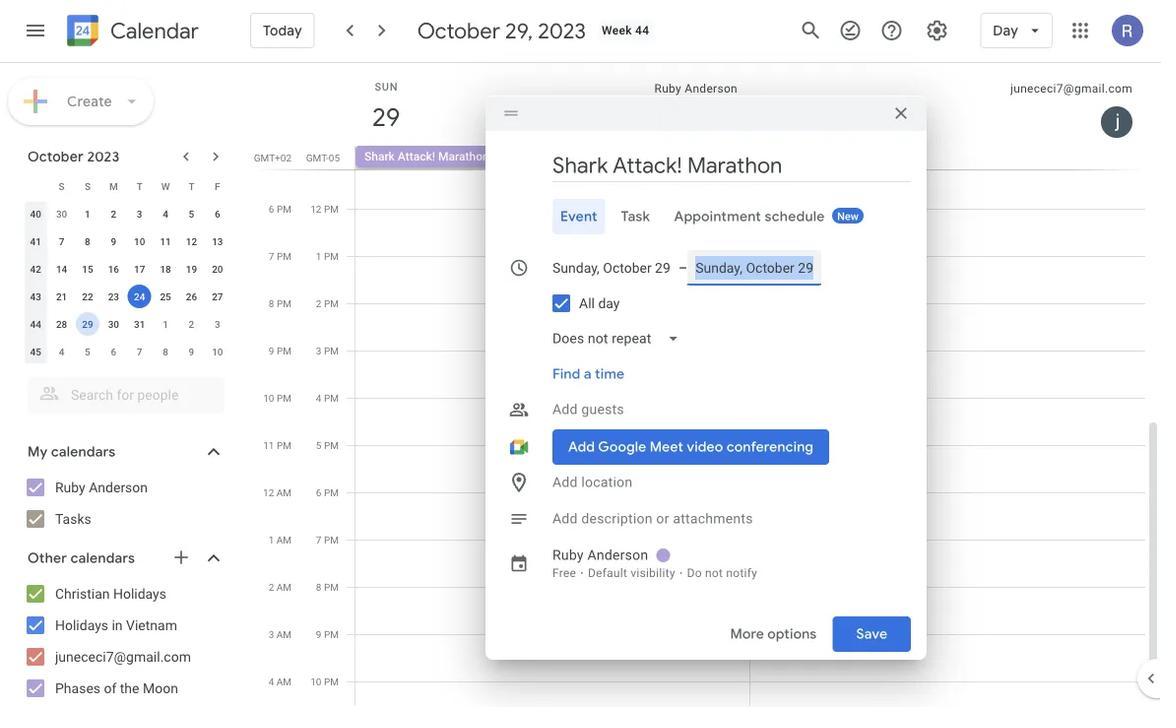 Task type: describe. For each thing, give the bounding box(es) containing it.
5 for 5 pm
[[316, 439, 322, 451]]

26 element
[[180, 285, 203, 308]]

ruby inside my calendars list
[[55, 479, 85, 495]]

calendars for other calendars
[[71, 550, 135, 567]]

visibility
[[631, 566, 675, 580]]

0 horizontal spatial holidays
[[55, 617, 108, 633]]

event button
[[552, 199, 605, 234]]

guests
[[581, 401, 624, 418]]

pm down 3 pm
[[324, 392, 339, 404]]

shark
[[364, 150, 395, 163]]

4 up '11' element
[[163, 208, 168, 220]]

to element
[[679, 260, 688, 276]]

15 element
[[76, 257, 99, 281]]

1 pm
[[316, 250, 339, 262]]

6 right 12 am
[[316, 486, 322, 498]]

junececi7@gmail.com inside '29' grid
[[1010, 82, 1132, 96]]

ruby anderson inside my calendars list
[[55, 479, 148, 495]]

shark attack! marathon
[[364, 150, 489, 163]]

29 column header
[[356, 63, 750, 146]]

13
[[212, 235, 223, 247]]

4 for 4 pm
[[316, 392, 322, 404]]

23
[[108, 291, 119, 302]]

4 am
[[268, 676, 291, 687]]

6 down "f"
[[215, 208, 220, 220]]

4 pm
[[316, 392, 339, 404]]

vietnam
[[126, 617, 177, 633]]

30 element
[[102, 312, 125, 336]]

row containing s
[[23, 172, 230, 200]]

3 for 3 am
[[268, 628, 274, 640]]

week 44
[[602, 24, 649, 37]]

add guests button
[[545, 392, 911, 427]]

30 for 30 element
[[108, 318, 119, 330]]

new
[[837, 210, 859, 223]]

do
[[687, 566, 702, 580]]

2 pm
[[316, 297, 339, 309]]

christian
[[55, 585, 110, 602]]

3 am
[[268, 628, 291, 640]]

november 3 element
[[206, 312, 229, 336]]

september 30 element
[[50, 202, 73, 226]]

attachments
[[673, 511, 753, 527]]

2 for november 2 element
[[189, 318, 194, 330]]

pm left 2 pm
[[277, 297, 291, 309]]

16
[[108, 263, 119, 275]]

marathon
[[438, 150, 489, 163]]

appointment
[[674, 208, 761, 226]]

14
[[56, 263, 67, 275]]

23 element
[[102, 285, 125, 308]]

add description or attachments
[[552, 511, 753, 527]]

gmt-
[[306, 152, 329, 163]]

main drawer image
[[24, 19, 47, 42]]

8 right 2 am
[[316, 581, 322, 593]]

15
[[82, 263, 93, 275]]

or
[[656, 511, 669, 527]]

28 element
[[50, 312, 73, 336]]

phases of the moon
[[55, 680, 178, 696]]

free
[[552, 566, 576, 580]]

1 vertical spatial 6 pm
[[316, 486, 339, 498]]

29 grid
[[252, 63, 1161, 707]]

1 s from the left
[[59, 180, 65, 192]]

0 horizontal spatial 2023
[[87, 148, 120, 165]]

21
[[56, 291, 67, 302]]

create button
[[8, 78, 153, 125]]

18 element
[[154, 257, 177, 281]]

Add title text field
[[552, 151, 911, 180]]

22
[[82, 291, 93, 302]]

tab list containing event
[[501, 199, 911, 234]]

phases
[[55, 680, 100, 696]]

november 5 element
[[76, 340, 99, 363]]

add for add guests
[[552, 401, 578, 418]]

october for october 29, 2023
[[417, 17, 500, 44]]

other calendars list
[[4, 578, 244, 707]]

task
[[621, 208, 650, 226]]

14 element
[[50, 257, 73, 281]]

8 right 27 element
[[269, 297, 274, 309]]

the
[[120, 680, 139, 696]]

october 29, 2023
[[417, 17, 586, 44]]

1 horizontal spatial 10 pm
[[310, 676, 339, 687]]

november 7 element
[[128, 340, 151, 363]]

other
[[28, 550, 67, 567]]

my
[[28, 443, 48, 461]]

3 pm
[[316, 345, 339, 356]]

new element
[[832, 208, 864, 224]]

pm down 5 pm
[[324, 486, 339, 498]]

12 pm
[[310, 203, 339, 215]]

27
[[212, 291, 223, 302]]

october 2023
[[28, 148, 120, 165]]

sun
[[375, 80, 398, 93]]

1 horizontal spatial 44
[[635, 24, 649, 37]]

9 left 10 element
[[111, 235, 116, 247]]

location
[[581, 474, 633, 490]]

29 cell
[[75, 310, 101, 338]]

22 element
[[76, 285, 99, 308]]

1 horizontal spatial 7 pm
[[316, 534, 339, 546]]

calendar element
[[63, 11, 199, 54]]

time
[[595, 365, 625, 383]]

moon
[[143, 680, 178, 696]]

3 up 10 element
[[137, 208, 142, 220]]

8 up 15 element
[[85, 235, 90, 247]]

f
[[215, 180, 220, 192]]

10 element
[[128, 229, 151, 253]]

–
[[679, 260, 688, 276]]

40
[[30, 208, 41, 220]]

do not notify
[[687, 566, 757, 580]]

21 element
[[50, 285, 73, 308]]

schedule
[[765, 208, 825, 226]]

gmt+02
[[254, 152, 291, 163]]

row containing 45
[[23, 338, 230, 365]]

1 right september 30 element
[[85, 208, 90, 220]]

ruby anderson inside 29 column header
[[654, 82, 738, 96]]

12 element
[[180, 229, 203, 253]]

settings menu image
[[925, 19, 949, 42]]

7 right "20" element
[[269, 250, 274, 262]]

pm right 2 am
[[324, 581, 339, 593]]

sun 29
[[371, 80, 399, 133]]

today button
[[250, 7, 315, 54]]

holidays in vietnam
[[55, 617, 177, 633]]

appointment schedule
[[674, 208, 825, 226]]

default
[[588, 566, 627, 580]]

31 element
[[128, 312, 151, 336]]

12 am
[[263, 486, 291, 498]]

find
[[552, 365, 580, 383]]

18
[[160, 263, 171, 275]]

row containing 43
[[23, 283, 230, 310]]

1 for 1 am
[[268, 534, 274, 546]]

11 for 11
[[160, 235, 171, 247]]

7 right 1 am
[[316, 534, 322, 546]]

4 for 4 am
[[268, 676, 274, 687]]

3 for november 3 element
[[215, 318, 220, 330]]

24 cell
[[127, 283, 153, 310]]

default visibility
[[588, 566, 675, 580]]

29 inside cell
[[82, 318, 93, 330]]

7 right '41'
[[59, 235, 64, 247]]

29 element
[[76, 312, 99, 336]]

pm up 1 pm
[[324, 203, 339, 215]]

pm right 3 am
[[324, 628, 339, 640]]

26
[[186, 291, 197, 302]]

in
[[112, 617, 123, 633]]

27 element
[[206, 285, 229, 308]]

w
[[161, 180, 170, 192]]

pm up 2 pm
[[324, 250, 339, 262]]

create
[[67, 93, 112, 110]]



Task type: locate. For each thing, give the bounding box(es) containing it.
3 for 3 pm
[[316, 345, 322, 356]]

t right w
[[188, 180, 194, 192]]

pm down 2 pm
[[324, 345, 339, 356]]

1 horizontal spatial 11
[[263, 439, 274, 451]]

17 element
[[128, 257, 151, 281]]

2023
[[538, 17, 586, 44], [87, 148, 120, 165]]

10
[[134, 235, 145, 247], [212, 346, 223, 357], [263, 392, 274, 404], [310, 676, 322, 687]]

28
[[56, 318, 67, 330]]

7
[[59, 235, 64, 247], [269, 250, 274, 262], [137, 346, 142, 357], [316, 534, 322, 546]]

1 down 12 pm
[[316, 250, 322, 262]]

0 horizontal spatial 11
[[160, 235, 171, 247]]

calendars for my calendars
[[51, 443, 116, 461]]

0 vertical spatial 30
[[56, 208, 67, 220]]

2 up 3 pm
[[316, 297, 322, 309]]

2 row from the top
[[23, 200, 230, 227]]

november 4 element
[[50, 340, 73, 363]]

pm left '4 pm'
[[277, 392, 291, 404]]

10 right 4 am at the bottom
[[310, 676, 322, 687]]

week
[[602, 24, 632, 37]]

2
[[111, 208, 116, 220], [316, 297, 322, 309], [189, 318, 194, 330], [268, 581, 274, 593]]

6 right november 5 element
[[111, 346, 116, 357]]

add for add location
[[552, 474, 578, 490]]

row containing 44
[[23, 310, 230, 338]]

am
[[276, 486, 291, 498], [276, 534, 291, 546], [276, 581, 291, 593], [276, 628, 291, 640], [276, 676, 291, 687]]

1 horizontal spatial 5
[[189, 208, 194, 220]]

day
[[598, 295, 620, 311]]

44 inside 'row'
[[30, 318, 41, 330]]

sunday, october 29 element
[[363, 95, 409, 140]]

0 horizontal spatial 6 pm
[[269, 203, 291, 215]]

0 horizontal spatial anderson
[[89, 479, 148, 495]]

1 for 1 pm
[[316, 250, 322, 262]]

29 right the 28 element
[[82, 318, 93, 330]]

0 vertical spatial 11
[[160, 235, 171, 247]]

1 horizontal spatial 30
[[108, 318, 119, 330]]

10 left '11' element
[[134, 235, 145, 247]]

13 element
[[206, 229, 229, 253]]

day
[[993, 22, 1018, 39]]

3 down 2 am
[[268, 628, 274, 640]]

0 vertical spatial 8 pm
[[269, 297, 291, 309]]

row group inside october 2023 "grid"
[[23, 200, 230, 365]]

16 element
[[102, 257, 125, 281]]

add inside dropdown button
[[552, 401, 578, 418]]

am down 3 am
[[276, 676, 291, 687]]

30
[[56, 208, 67, 220], [108, 318, 119, 330]]

junececi7@gmail.com inside other calendars list
[[55, 648, 191, 665]]

0 horizontal spatial 30
[[56, 208, 67, 220]]

1 down 12 am
[[268, 534, 274, 546]]

20 element
[[206, 257, 229, 281]]

0 vertical spatial ruby
[[654, 82, 682, 96]]

29,
[[505, 17, 533, 44]]

not
[[705, 566, 723, 580]]

add location
[[552, 474, 633, 490]]

holidays down christian
[[55, 617, 108, 633]]

1 vertical spatial 29
[[82, 318, 93, 330]]

2 t from the left
[[188, 180, 194, 192]]

tasks
[[55, 511, 91, 527]]

8 pm left 2 pm
[[269, 297, 291, 309]]

5 row from the top
[[23, 283, 230, 310]]

29 down sun
[[371, 101, 399, 133]]

my calendars button
[[4, 436, 244, 468]]

am for 2 am
[[276, 581, 291, 593]]

2 horizontal spatial ruby anderson
[[654, 82, 738, 96]]

2 add from the top
[[552, 474, 578, 490]]

0 vertical spatial 10 pm
[[263, 392, 291, 404]]

shark attack! marathon row
[[347, 146, 1161, 169]]

10 up 11 pm
[[263, 392, 274, 404]]

find a time button
[[545, 356, 632, 392]]

1 row from the top
[[23, 172, 230, 200]]

1 horizontal spatial 29
[[371, 101, 399, 133]]

Search for people text field
[[39, 377, 213, 413]]

my calendars
[[28, 443, 116, 461]]

0 vertical spatial add
[[552, 401, 578, 418]]

7 pm left 1 pm
[[269, 250, 291, 262]]

9 pm left 3 pm
[[269, 345, 291, 356]]

0 horizontal spatial ruby
[[55, 479, 85, 495]]

2 am from the top
[[276, 534, 291, 546]]

s
[[59, 180, 65, 192], [85, 180, 91, 192]]

1 am from the top
[[276, 486, 291, 498]]

10 pm up 11 pm
[[263, 392, 291, 404]]

05
[[329, 152, 340, 163]]

1 vertical spatial 2023
[[87, 148, 120, 165]]

1 horizontal spatial ruby anderson
[[552, 547, 648, 563]]

1 horizontal spatial s
[[85, 180, 91, 192]]

1 horizontal spatial junececi7@gmail.com
[[1010, 82, 1132, 96]]

7 pm right 1 am
[[316, 534, 339, 546]]

5 inside '29' grid
[[316, 439, 322, 451]]

0 vertical spatial 6 pm
[[269, 203, 291, 215]]

christian holidays
[[55, 585, 166, 602]]

a
[[584, 365, 591, 383]]

2 vertical spatial anderson
[[587, 547, 648, 563]]

8 right november 7 element
[[163, 346, 168, 357]]

3 down 2 pm
[[316, 345, 322, 356]]

0 horizontal spatial 44
[[30, 318, 41, 330]]

3
[[137, 208, 142, 220], [215, 318, 220, 330], [316, 345, 322, 356], [268, 628, 274, 640]]

october for october 2023
[[28, 148, 84, 165]]

0 vertical spatial anderson
[[685, 82, 738, 96]]

2 horizontal spatial 5
[[316, 439, 322, 451]]

2 horizontal spatial anderson
[[685, 82, 738, 96]]

12 for 12 pm
[[310, 203, 322, 215]]

day button
[[980, 7, 1053, 54]]

0 horizontal spatial 10 pm
[[263, 392, 291, 404]]

3 row from the top
[[23, 227, 230, 255]]

1 horizontal spatial holidays
[[113, 585, 166, 602]]

29 inside column header
[[371, 101, 399, 133]]

5
[[189, 208, 194, 220], [85, 346, 90, 357], [316, 439, 322, 451]]

2 am
[[268, 581, 291, 593]]

1 vertical spatial add
[[552, 474, 578, 490]]

calendar
[[110, 17, 199, 45]]

am up 2 am
[[276, 534, 291, 546]]

25
[[160, 291, 171, 302]]

0 vertical spatial holidays
[[113, 585, 166, 602]]

1 horizontal spatial 8 pm
[[316, 581, 339, 593]]

9 right november 10 element
[[269, 345, 274, 356]]

october 2023 grid
[[19, 172, 230, 365]]

30 for september 30 element
[[56, 208, 67, 220]]

4 for november 4 'element'
[[59, 346, 64, 357]]

0 horizontal spatial s
[[59, 180, 65, 192]]

0 horizontal spatial 29
[[82, 318, 93, 330]]

am up 3 am
[[276, 581, 291, 593]]

1 vertical spatial 8 pm
[[316, 581, 339, 593]]

2 for 2 am
[[268, 581, 274, 593]]

november 9 element
[[180, 340, 203, 363]]

pm right 4 am at the bottom
[[324, 676, 339, 687]]

5 right 11 pm
[[316, 439, 322, 451]]

45
[[30, 346, 41, 357]]

End date text field
[[695, 256, 814, 280]]

1 vertical spatial anderson
[[89, 479, 148, 495]]

ruby anderson up default
[[552, 547, 648, 563]]

6 down the gmt+02
[[269, 203, 274, 215]]

1 horizontal spatial 2023
[[538, 17, 586, 44]]

anderson inside 29 column header
[[685, 82, 738, 96]]

m
[[109, 180, 118, 192]]

add for add description or attachments
[[552, 511, 578, 527]]

0 horizontal spatial 8 pm
[[269, 297, 291, 309]]

all day
[[579, 295, 620, 311]]

1 horizontal spatial 9 pm
[[316, 628, 339, 640]]

5 am from the top
[[276, 676, 291, 687]]

9 right 3 am
[[316, 628, 322, 640]]

4 row from the top
[[23, 255, 230, 283]]

other calendars
[[28, 550, 135, 567]]

2 for 2 pm
[[316, 297, 322, 309]]

0 horizontal spatial 12
[[186, 235, 197, 247]]

11 pm
[[263, 439, 291, 451]]

0 vertical spatial 29
[[371, 101, 399, 133]]

0 vertical spatial 5
[[189, 208, 194, 220]]

4 up 5 pm
[[316, 392, 322, 404]]

5 for november 5 element
[[85, 346, 90, 357]]

row
[[23, 172, 230, 200], [23, 200, 230, 227], [23, 227, 230, 255], [23, 255, 230, 283], [23, 283, 230, 310], [23, 310, 230, 338], [23, 338, 230, 365]]

calendars right "my"
[[51, 443, 116, 461]]

1 vertical spatial october
[[28, 148, 84, 165]]

4 left november 5 element
[[59, 346, 64, 357]]

3 right november 2 element
[[215, 318, 220, 330]]

8 pm right 2 am
[[316, 581, 339, 593]]

12 right '11' element
[[186, 235, 197, 247]]

11 for 11 pm
[[263, 439, 274, 451]]

7 right november 6 element
[[137, 346, 142, 357]]

Start date text field
[[552, 256, 671, 280]]

event
[[560, 208, 597, 226]]

0 horizontal spatial 5
[[85, 346, 90, 357]]

31
[[134, 318, 145, 330]]

s up september 30 element
[[59, 180, 65, 192]]

19
[[186, 263, 197, 275]]

1 vertical spatial calendars
[[71, 550, 135, 567]]

11 inside 'row'
[[160, 235, 171, 247]]

1 vertical spatial 11
[[263, 439, 274, 451]]

5 pm
[[316, 439, 339, 451]]

1 am
[[268, 534, 291, 546]]

2 s from the left
[[85, 180, 91, 192]]

0 vertical spatial junececi7@gmail.com
[[1010, 82, 1132, 96]]

am for 4 am
[[276, 676, 291, 687]]

t right m
[[137, 180, 143, 192]]

6 pm down 5 pm
[[316, 486, 339, 498]]

1 vertical spatial 7 pm
[[316, 534, 339, 546]]

3 am from the top
[[276, 581, 291, 593]]

43
[[30, 291, 41, 302]]

add down add location
[[552, 511, 578, 527]]

anderson inside my calendars list
[[89, 479, 148, 495]]

1 horizontal spatial ruby
[[552, 547, 584, 563]]

7 row from the top
[[23, 338, 230, 365]]

other calendars button
[[4, 543, 244, 574]]

anderson down my calendars dropdown button
[[89, 479, 148, 495]]

None search field
[[0, 369, 244, 413]]

2 vertical spatial ruby anderson
[[552, 547, 648, 563]]

pm up 3 pm
[[324, 297, 339, 309]]

9
[[111, 235, 116, 247], [269, 345, 274, 356], [189, 346, 194, 357], [316, 628, 322, 640]]

44 right week
[[635, 24, 649, 37]]

1 vertical spatial holidays
[[55, 617, 108, 633]]

10 right november 9 element
[[212, 346, 223, 357]]

calendar heading
[[106, 17, 199, 45]]

row containing 40
[[23, 200, 230, 227]]

6 row from the top
[[23, 310, 230, 338]]

s left m
[[85, 180, 91, 192]]

0 horizontal spatial t
[[137, 180, 143, 192]]

notify
[[726, 566, 757, 580]]

attack!
[[398, 150, 435, 163]]

0 vertical spatial october
[[417, 17, 500, 44]]

1 vertical spatial 44
[[30, 318, 41, 330]]

1 left november 2 element
[[163, 318, 168, 330]]

5 left november 6 element
[[85, 346, 90, 357]]

all
[[579, 295, 595, 311]]

pm down '4 pm'
[[324, 439, 339, 451]]

1 inside 'element'
[[163, 318, 168, 330]]

1 vertical spatial 10 pm
[[310, 676, 339, 687]]

1 vertical spatial 12
[[186, 235, 197, 247]]

9 pm
[[269, 345, 291, 356], [316, 628, 339, 640]]

1 vertical spatial ruby
[[55, 479, 85, 495]]

0 vertical spatial 2023
[[538, 17, 586, 44]]

12 for 12
[[186, 235, 197, 247]]

anderson up 'add title' "text field"
[[685, 82, 738, 96]]

task button
[[613, 199, 658, 234]]

ruby
[[654, 82, 682, 96], [55, 479, 85, 495], [552, 547, 584, 563]]

ruby inside 29 column header
[[654, 82, 682, 96]]

1 vertical spatial junececi7@gmail.com
[[55, 648, 191, 665]]

19 element
[[180, 257, 203, 281]]

0 horizontal spatial junececi7@gmail.com
[[55, 648, 191, 665]]

pm right 1 am
[[324, 534, 339, 546]]

5 up 12 element
[[189, 208, 194, 220]]

row containing 42
[[23, 255, 230, 283]]

november 1 element
[[154, 312, 177, 336]]

2 vertical spatial 12
[[263, 486, 274, 498]]

2 vertical spatial add
[[552, 511, 578, 527]]

tab list
[[501, 199, 911, 234]]

0 vertical spatial 12
[[310, 203, 322, 215]]

0 vertical spatial ruby anderson
[[654, 82, 738, 96]]

None field
[[545, 321, 695, 356]]

3 add from the top
[[552, 511, 578, 527]]

4
[[163, 208, 168, 220], [59, 346, 64, 357], [316, 392, 322, 404], [268, 676, 274, 687]]

44 left 28
[[30, 318, 41, 330]]

8
[[85, 235, 90, 247], [269, 297, 274, 309], [163, 346, 168, 357], [316, 581, 322, 593]]

pm left 12 pm
[[277, 203, 291, 215]]

ruby anderson up 'add title' "text field"
[[654, 82, 738, 96]]

november 10 element
[[206, 340, 229, 363]]

gmt-05
[[306, 152, 340, 163]]

6 pm left 12 pm
[[269, 203, 291, 215]]

0 vertical spatial 7 pm
[[269, 250, 291, 262]]

2 left november 3 element
[[189, 318, 194, 330]]

november 2 element
[[180, 312, 203, 336]]

41
[[30, 235, 41, 247]]

am for 1 am
[[276, 534, 291, 546]]

25 element
[[154, 285, 177, 308]]

4 down 3 am
[[268, 676, 274, 687]]

9 left november 10 element
[[189, 346, 194, 357]]

12 inside 'row'
[[186, 235, 197, 247]]

2023 right the '29,' on the left top
[[538, 17, 586, 44]]

0 vertical spatial calendars
[[51, 443, 116, 461]]

junececi7@gmail.com down day dropdown button
[[1010, 82, 1132, 96]]

2 horizontal spatial ruby
[[654, 82, 682, 96]]

1 vertical spatial 9 pm
[[316, 628, 339, 640]]

1 vertical spatial 30
[[108, 318, 119, 330]]

today
[[263, 22, 302, 39]]

24
[[134, 291, 145, 302]]

november 6 element
[[102, 340, 125, 363]]

11 up 12 am
[[263, 439, 274, 451]]

20
[[212, 263, 223, 275]]

october up september 30 element
[[28, 148, 84, 165]]

30 right 29 element
[[108, 318, 119, 330]]

4 inside 'element'
[[59, 346, 64, 357]]

2 vertical spatial 5
[[316, 439, 322, 451]]

1 vertical spatial ruby anderson
[[55, 479, 148, 495]]

11 element
[[154, 229, 177, 253]]

0 horizontal spatial ruby anderson
[[55, 479, 148, 495]]

11 inside '29' grid
[[263, 439, 274, 451]]

12 for 12 am
[[263, 486, 274, 498]]

of
[[104, 680, 117, 696]]

row containing 41
[[23, 227, 230, 255]]

add left location
[[552, 474, 578, 490]]

0 horizontal spatial 9 pm
[[269, 345, 291, 356]]

2 horizontal spatial 12
[[310, 203, 322, 215]]

am down 2 am
[[276, 628, 291, 640]]

24, today element
[[128, 285, 151, 308]]

my calendars list
[[4, 472, 244, 535]]

row group
[[23, 200, 230, 365]]

anderson up default
[[587, 547, 648, 563]]

anderson
[[685, 82, 738, 96], [89, 479, 148, 495], [587, 547, 648, 563]]

holidays up vietnam at the bottom left of the page
[[113, 585, 166, 602]]

find a time
[[552, 365, 625, 383]]

add other calendars image
[[171, 548, 191, 567]]

1 horizontal spatial october
[[417, 17, 500, 44]]

0 horizontal spatial october
[[28, 148, 84, 165]]

10 pm right 4 am at the bottom
[[310, 676, 339, 687]]

t
[[137, 180, 143, 192], [188, 180, 194, 192]]

am up 1 am
[[276, 486, 291, 498]]

0 vertical spatial 44
[[635, 24, 649, 37]]

holidays
[[113, 585, 166, 602], [55, 617, 108, 633]]

1 vertical spatial 5
[[85, 346, 90, 357]]

2 down 1 am
[[268, 581, 274, 593]]

pm left 3 pm
[[277, 345, 291, 356]]

4 am from the top
[[276, 628, 291, 640]]

october
[[417, 17, 500, 44], [28, 148, 84, 165]]

pm left 5 pm
[[277, 439, 291, 451]]

calendars up christian holidays
[[71, 550, 135, 567]]

9 pm right 3 am
[[316, 628, 339, 640]]

1 horizontal spatial anderson
[[587, 547, 648, 563]]

november 8 element
[[154, 340, 177, 363]]

add down find
[[552, 401, 578, 418]]

12 down 11 pm
[[263, 486, 274, 498]]

1 horizontal spatial t
[[188, 180, 194, 192]]

add guests
[[552, 401, 624, 418]]

pm left 1 pm
[[277, 250, 291, 262]]

am for 12 am
[[276, 486, 291, 498]]

1 horizontal spatial 6 pm
[[316, 486, 339, 498]]

12 up 1 pm
[[310, 203, 322, 215]]

42
[[30, 263, 41, 275]]

am for 3 am
[[276, 628, 291, 640]]

1 for the november 1 'element' in the left of the page
[[163, 318, 168, 330]]

0 vertical spatial 9 pm
[[269, 345, 291, 356]]

6 pm
[[269, 203, 291, 215], [316, 486, 339, 498]]

ruby anderson down my calendars dropdown button
[[55, 479, 148, 495]]

12
[[310, 203, 322, 215], [186, 235, 197, 247], [263, 486, 274, 498]]

1 t from the left
[[137, 180, 143, 192]]

1 horizontal spatial 12
[[263, 486, 274, 498]]

0 horizontal spatial 7 pm
[[269, 250, 291, 262]]

30 right 40
[[56, 208, 67, 220]]

2 vertical spatial ruby
[[552, 547, 584, 563]]

junececi7@gmail.com
[[1010, 82, 1132, 96], [55, 648, 191, 665]]

2 down m
[[111, 208, 116, 220]]

row group containing 40
[[23, 200, 230, 365]]

1 add from the top
[[552, 401, 578, 418]]

8 pm
[[269, 297, 291, 309], [316, 581, 339, 593]]

29
[[371, 101, 399, 133], [82, 318, 93, 330]]



Task type: vqa. For each thing, say whether or not it's contained in the screenshot.


